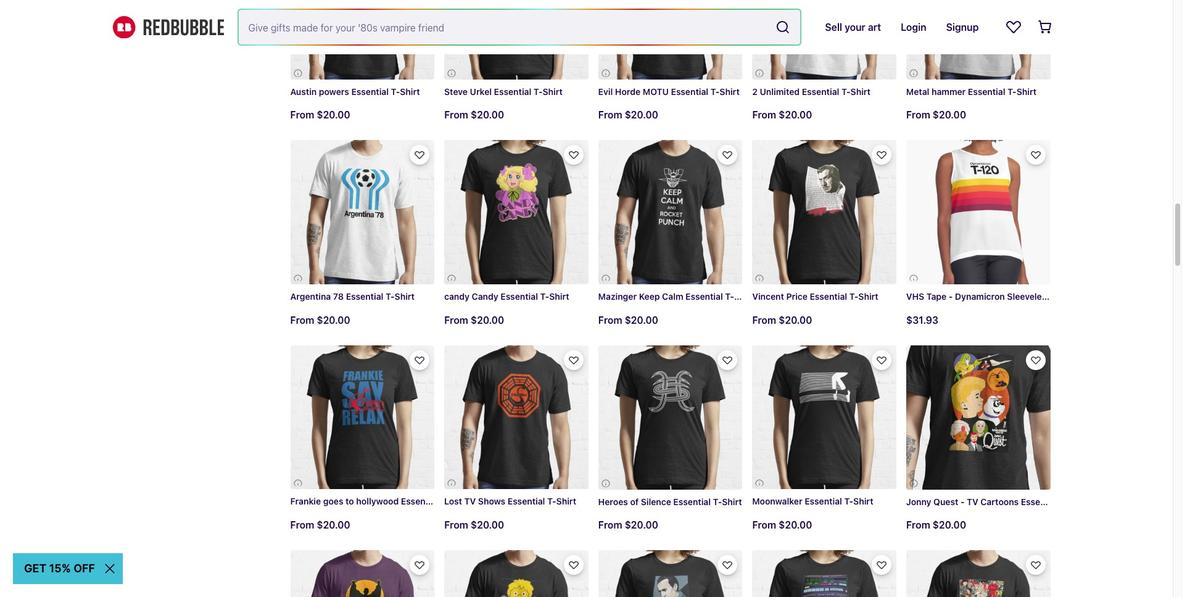 Task type: vqa. For each thing, say whether or not it's contained in the screenshot.
the Shirt
yes



Task type: locate. For each thing, give the bounding box(es) containing it.
candy
[[472, 291, 498, 302]]

$20.00 down 78
[[317, 315, 350, 326]]

silence
[[641, 496, 671, 507]]

from $20.00 for of
[[598, 520, 658, 531]]

None field
[[238, 10, 800, 44]]

essential right price
[[810, 291, 847, 302]]

lost tv shows essential t-shirt
[[444, 496, 576, 507]]

austin powers essential t-shirt
[[290, 86, 420, 97]]

from $20.00
[[290, 109, 350, 121], [444, 109, 504, 121], [752, 109, 812, 121], [598, 109, 658, 121], [906, 109, 966, 121], [290, 315, 350, 326], [444, 315, 504, 326], [752, 315, 812, 326], [598, 315, 658, 326], [290, 520, 350, 531], [444, 520, 504, 531], [752, 520, 812, 531], [598, 520, 658, 531], [906, 520, 966, 531]]

moonwalker essential t-shirt
[[752, 496, 873, 507]]

$20.00 down horde
[[625, 109, 658, 121]]

vhs
[[906, 291, 924, 302]]

from down 'metal'
[[906, 109, 930, 121]]

$20.00 down price
[[779, 315, 812, 326]]

1 vertical spatial -
[[961, 496, 965, 507]]

essential right urkel
[[494, 86, 531, 97]]

hammer
[[932, 86, 966, 97]]

from for metal
[[906, 109, 930, 121]]

1 horizontal spatial tv
[[967, 496, 978, 507]]

vhs tape - dynamicron sleeveless top
[[906, 291, 1069, 302]]

from down argentina
[[290, 315, 314, 326]]

from for mazinger
[[598, 315, 622, 326]]

mp3 player essential t-shirt image
[[752, 551, 896, 597]]

$20.00 down of
[[625, 520, 658, 531]]

from down mazinger
[[598, 315, 622, 326]]

from $20.00 for urkel
[[444, 109, 504, 121]]

candy candy essential t-shirt
[[444, 291, 569, 302]]

$20.00 down moonwalker essential t-shirt
[[779, 520, 812, 531]]

from down candy
[[444, 315, 468, 326]]

steve
[[444, 86, 468, 97]]

top
[[1053, 291, 1069, 302]]

2 unlimited essential t-shirt image
[[752, 0, 896, 79]]

- right tape
[[949, 291, 953, 302]]

from $20.00 down quest
[[906, 520, 966, 531]]

tv right lost
[[464, 496, 476, 507]]

evil horde motu essential t-shirt image
[[598, 0, 742, 79]]

$20.00
[[317, 109, 350, 121], [471, 109, 504, 121], [779, 109, 812, 121], [625, 109, 658, 121], [933, 109, 966, 121], [317, 315, 350, 326], [471, 315, 504, 326], [779, 315, 812, 326], [625, 315, 658, 326], [317, 520, 350, 531], [471, 520, 504, 531], [779, 520, 812, 531], [625, 520, 658, 531], [933, 520, 966, 531]]

1 horizontal spatial -
[[961, 496, 965, 507]]

$20.00 down shows
[[471, 520, 504, 531]]

$20.00 for keep
[[625, 315, 658, 326]]

from $20.00 for essential
[[752, 520, 812, 531]]

$20.00 down urkel
[[471, 109, 504, 121]]

vincent price essential t-shirt image
[[752, 140, 896, 284]]

vincent
[[752, 291, 784, 302]]

from $20.00 for unlimited
[[752, 109, 812, 121]]

2
[[752, 86, 758, 97]]

jonny quest - tv cartoons essential t-shirt
[[906, 496, 1090, 507]]

from
[[290, 109, 314, 121], [444, 109, 468, 121], [752, 109, 776, 121], [598, 109, 622, 121], [906, 109, 930, 121], [290, 315, 314, 326], [444, 315, 468, 326], [752, 315, 776, 326], [598, 315, 622, 326], [290, 520, 314, 531], [444, 520, 468, 531], [752, 520, 776, 531], [598, 520, 622, 531], [906, 520, 930, 531]]

vincent price essential t-shirt
[[752, 291, 878, 302]]

$20.00 down powers
[[317, 109, 350, 121]]

t-
[[391, 86, 400, 97], [534, 86, 543, 97], [841, 86, 851, 97], [711, 86, 720, 97], [1008, 86, 1017, 97], [386, 291, 395, 302], [540, 291, 549, 302], [849, 291, 858, 302], [725, 291, 734, 302], [441, 496, 450, 507], [547, 496, 556, 507], [844, 496, 853, 507], [713, 496, 722, 507], [1061, 496, 1070, 507]]

moonwalker essential t-shirt image
[[752, 345, 896, 490]]

$20.00 down hammer
[[933, 109, 966, 121]]

metal hammer essential t-shirt
[[906, 86, 1037, 97]]

from down the frankie
[[290, 520, 314, 531]]

from $20.00 down candy
[[444, 315, 504, 326]]

0 vertical spatial -
[[949, 291, 953, 302]]

from for jonny
[[906, 520, 930, 531]]

$20.00 for price
[[779, 315, 812, 326]]

$20.00 for hammer
[[933, 109, 966, 121]]

from for candy
[[444, 315, 468, 326]]

frankie goes to hollywood essential t-shirt image
[[290, 345, 434, 490]]

candy
[[444, 291, 470, 302]]

$20.00 for powers
[[317, 109, 350, 121]]

from $20.00 down powers
[[290, 109, 350, 121]]

motu
[[643, 86, 669, 97]]

from for frankie
[[290, 520, 314, 531]]

frankie
[[290, 496, 321, 507]]

$20.00 for 78
[[317, 315, 350, 326]]

tv right quest
[[967, 496, 978, 507]]

from for steve
[[444, 109, 468, 121]]

from $20.00 down argentina
[[290, 315, 350, 326]]

$20.00 for horde
[[625, 109, 658, 121]]

$20.00 down goes at the left bottom of page
[[317, 520, 350, 531]]

heroes
[[598, 496, 628, 507]]

shirt
[[400, 86, 420, 97], [543, 86, 563, 97], [851, 86, 871, 97], [720, 86, 740, 97], [1017, 86, 1037, 97], [395, 291, 415, 302], [549, 291, 569, 302], [858, 291, 878, 302], [734, 291, 754, 302], [450, 496, 470, 507], [556, 496, 576, 507], [853, 496, 873, 507], [722, 496, 742, 507], [1070, 496, 1090, 507]]

essential right powers
[[351, 86, 389, 97]]

price
[[786, 291, 808, 302]]

from $20.00 for keep
[[598, 315, 658, 326]]

essential right the motu
[[671, 86, 708, 97]]

from down moonwalker
[[752, 520, 776, 531]]

0 horizontal spatial -
[[949, 291, 953, 302]]

from down 2
[[752, 109, 776, 121]]

from $20.00 down vincent
[[752, 315, 812, 326]]

goes
[[323, 496, 343, 507]]

essential right candy
[[501, 291, 538, 302]]

metal hammer essential t-shirt image
[[906, 0, 1050, 79]]

from $20.00 for price
[[752, 315, 812, 326]]

- right quest
[[961, 496, 965, 507]]

from down the austin
[[290, 109, 314, 121]]

from down evil
[[598, 109, 622, 121]]

from down heroes
[[598, 520, 622, 531]]

from down steve
[[444, 109, 468, 121]]

to
[[346, 496, 354, 507]]

from $20.00 down goes at the left bottom of page
[[290, 520, 350, 531]]

$20.00 down keep
[[625, 315, 658, 326]]

argentina 78 essential t-shirt
[[290, 291, 415, 302]]

essential right cartoons
[[1021, 496, 1058, 507]]

from $20.00 down hammer
[[906, 109, 966, 121]]

essential right 78
[[346, 291, 383, 302]]

redbubble logo image
[[113, 16, 224, 38]]

from $20.00 down urkel
[[444, 109, 504, 121]]

essential right moonwalker
[[805, 496, 842, 507]]

from $20.00 down moonwalker
[[752, 520, 812, 531]]

from $20.00 for quest
[[906, 520, 966, 531]]

steve urkel essential t-shirt
[[444, 86, 563, 97]]

$20.00 down candy
[[471, 315, 504, 326]]

powers
[[319, 86, 349, 97]]

from $20.00 for tv
[[444, 520, 504, 531]]

$31.93
[[906, 315, 938, 326]]

essential right 'unlimited'
[[802, 86, 839, 97]]

- for $31.93
[[949, 291, 953, 302]]

0 horizontal spatial tv
[[464, 496, 476, 507]]

austin
[[290, 86, 317, 97]]

$20.00 down 'unlimited'
[[779, 109, 812, 121]]

heroes of silence essential t-shirt image
[[598, 345, 742, 490]]

$20.00 for goes
[[317, 520, 350, 531]]

from $20.00 down shows
[[444, 520, 504, 531]]

quest
[[934, 496, 958, 507]]

from down lost
[[444, 520, 468, 531]]

tv
[[464, 496, 476, 507], [967, 496, 978, 507]]

essential
[[351, 86, 389, 97], [494, 86, 531, 97], [802, 86, 839, 97], [671, 86, 708, 97], [968, 86, 1005, 97], [346, 291, 383, 302], [501, 291, 538, 302], [810, 291, 847, 302], [686, 291, 723, 302], [401, 496, 438, 507], [508, 496, 545, 507], [805, 496, 842, 507], [673, 496, 711, 507], [1021, 496, 1058, 507]]

from $20.00 for candy
[[444, 315, 504, 326]]

$20.00 for urkel
[[471, 109, 504, 121]]

from down vincent
[[752, 315, 776, 326]]

from down jonny
[[906, 520, 930, 531]]

1 tv from the left
[[464, 496, 476, 507]]

from $20.00 down 'unlimited'
[[752, 109, 812, 121]]

from $20.00 down mazinger
[[598, 315, 658, 326]]

-
[[949, 291, 953, 302], [961, 496, 965, 507]]

from for heroes
[[598, 520, 622, 531]]

horde
[[615, 86, 641, 97]]

$20.00 down quest
[[933, 520, 966, 531]]

from $20.00 down horde
[[598, 109, 658, 121]]

from $20.00 down of
[[598, 520, 658, 531]]

lost tv shows essential t-shirt image
[[444, 345, 588, 490]]



Task type: describe. For each thing, give the bounding box(es) containing it.
2 tv from the left
[[967, 496, 978, 507]]

mazinger
[[598, 291, 637, 302]]

essential right shows
[[508, 496, 545, 507]]

hollywood
[[356, 496, 399, 507]]

essential right calm
[[686, 291, 723, 302]]

from for austin
[[290, 109, 314, 121]]

tape
[[927, 291, 947, 302]]

from $20.00 for goes
[[290, 520, 350, 531]]

$20.00 for quest
[[933, 520, 966, 531]]

urkel
[[470, 86, 492, 97]]

lost
[[444, 496, 462, 507]]

metal
[[906, 86, 929, 97]]

shows
[[478, 496, 505, 507]]

akira essential t-shirt image
[[906, 551, 1050, 597]]

mazinger keep calm essential t-shirt
[[598, 291, 754, 302]]

from for 2
[[752, 109, 776, 121]]

calm
[[662, 291, 683, 302]]

sleeveless
[[1007, 291, 1051, 302]]

essential right hammer
[[968, 86, 1005, 97]]

moonwalker
[[752, 496, 802, 507]]

keep
[[639, 291, 660, 302]]

argentina
[[290, 291, 331, 302]]

from $20.00 for 78
[[290, 315, 350, 326]]

unlimited
[[760, 86, 800, 97]]

from $20.00 for hammer
[[906, 109, 966, 121]]

$20.00 for essential
[[779, 520, 812, 531]]

cartoons
[[981, 496, 1019, 507]]

of
[[630, 496, 639, 507]]

from for moonwalker
[[752, 520, 776, 531]]

from for argentina
[[290, 315, 314, 326]]

essential right silence
[[673, 496, 711, 507]]

mazinger keep calm essential t-shirt image
[[598, 140, 742, 284]]

2 unlimited essential t-shirt
[[752, 86, 871, 97]]

from for lost
[[444, 520, 468, 531]]

- for from
[[961, 496, 965, 507]]

frankie goes to hollywood essential t-shirt
[[290, 496, 470, 507]]

argentina 78 essential t-shirt image
[[290, 140, 434, 284]]

dynamicron
[[955, 291, 1005, 302]]

$20.00 for candy
[[471, 315, 504, 326]]

$20.00 for unlimited
[[779, 109, 812, 121]]

vhs tape - dynamicron sleeveless top image
[[906, 140, 1050, 284]]

candy candy essential t-shirt image
[[444, 140, 588, 284]]

essential left lost
[[401, 496, 438, 507]]

from $20.00 for powers
[[290, 109, 350, 121]]

jonny
[[906, 496, 931, 507]]

78
[[333, 291, 344, 302]]

evil horde motu essential t-shirt
[[598, 86, 740, 97]]

maya bee happy essential t-shirt image
[[444, 551, 588, 597]]

from for vincent
[[752, 315, 776, 326]]

from $20.00 for horde
[[598, 109, 658, 121]]

austin powers essential t-shirt image
[[290, 0, 434, 79]]

jonny quest - tv cartoons essential t-shirt image
[[870, 309, 1086, 526]]

evil
[[598, 86, 613, 97]]

$20.00 for tv
[[471, 520, 504, 531]]

from for evil
[[598, 109, 622, 121]]

Search term search field
[[238, 10, 771, 44]]

heroes of silence essential t-shirt
[[598, 496, 742, 507]]

$20.00 for of
[[625, 520, 658, 531]]

steve urkel essential t-shirt image
[[444, 0, 588, 79]]



